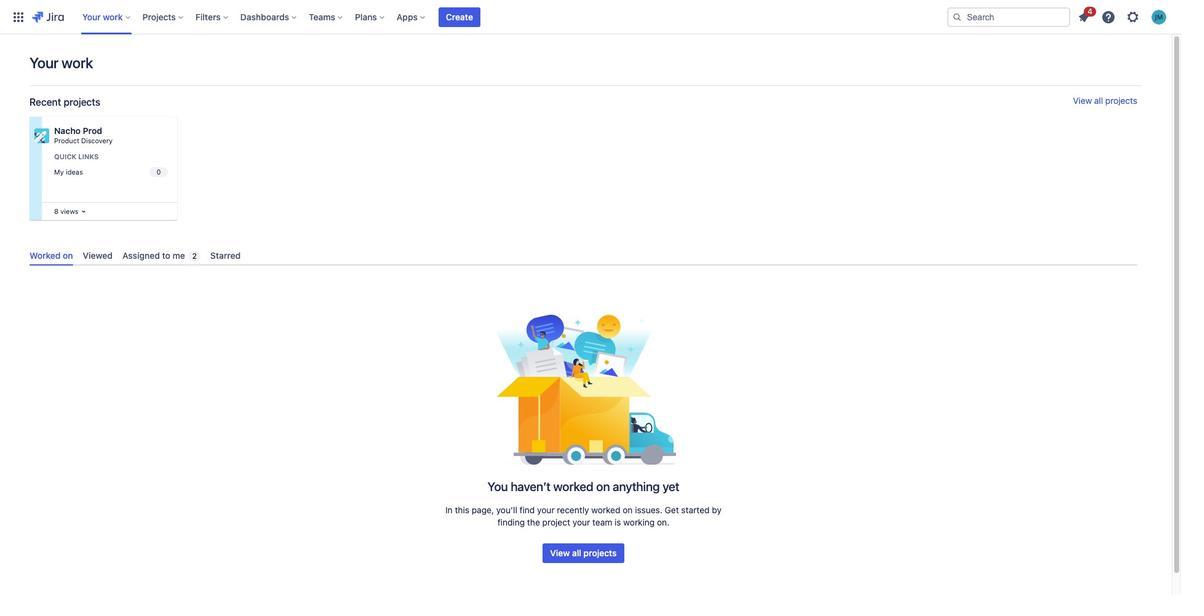 Task type: describe. For each thing, give the bounding box(es) containing it.
0 vertical spatial view
[[1073, 95, 1092, 106]]

help image
[[1102, 10, 1116, 24]]

tab list containing worked on
[[25, 246, 1143, 266]]

0 vertical spatial view all projects link
[[1073, 95, 1138, 108]]

1 horizontal spatial view all projects
[[1073, 95, 1138, 106]]

page,
[[472, 506, 494, 516]]

1 vertical spatial your work
[[30, 54, 93, 71]]

ideas
[[66, 168, 83, 176]]

worked on
[[30, 250, 73, 261]]

Search field
[[948, 7, 1071, 27]]

0 horizontal spatial projects
[[64, 97, 100, 108]]

links
[[78, 153, 99, 161]]

assigned to me
[[122, 250, 185, 261]]

issues.
[[635, 506, 663, 516]]

projects inside button group group
[[584, 549, 617, 559]]

me
[[173, 250, 185, 261]]

filters button
[[192, 7, 233, 27]]

your inside dropdown button
[[82, 11, 101, 22]]

all inside button group group
[[572, 549, 582, 559]]

create
[[446, 11, 473, 22]]

recent projects
[[30, 97, 100, 108]]

working
[[624, 518, 655, 528]]

anything
[[613, 480, 660, 494]]

discovery
[[81, 137, 113, 145]]

recently
[[557, 506, 589, 516]]

worked
[[30, 250, 61, 261]]

notifications image
[[1077, 10, 1092, 24]]

quick links
[[54, 153, 99, 161]]

apps
[[397, 11, 418, 22]]

my
[[54, 168, 64, 176]]

0 horizontal spatial your
[[537, 506, 555, 516]]

button group group
[[543, 544, 624, 564]]

0 horizontal spatial your
[[30, 54, 59, 71]]

is
[[615, 518, 621, 528]]

8
[[54, 207, 59, 215]]

you'll
[[496, 506, 517, 516]]

filters
[[196, 11, 221, 22]]

projects button
[[139, 7, 188, 27]]

8 views button
[[52, 205, 88, 218]]

teams
[[309, 11, 335, 22]]

search image
[[953, 12, 962, 22]]

0 vertical spatial worked
[[554, 480, 594, 494]]

quick
[[54, 153, 76, 161]]

0 vertical spatial on
[[63, 250, 73, 261]]

nacho prod product discovery
[[54, 126, 113, 145]]

you
[[488, 480, 508, 494]]

assigned
[[122, 250, 160, 261]]

worked inside in this page, you'll find your recently worked on issues. get started by finding the project your team is working on.
[[592, 506, 621, 516]]

yet
[[663, 480, 680, 494]]



Task type: locate. For each thing, give the bounding box(es) containing it.
0 vertical spatial all
[[1095, 95, 1103, 106]]

jira image
[[32, 10, 64, 24], [32, 10, 64, 24]]

work left the projects
[[103, 11, 123, 22]]

in this page, you'll find your recently worked on issues. get started by finding the project your team is working on.
[[446, 506, 722, 528]]

create button
[[439, 7, 481, 27]]

recent
[[30, 97, 61, 108]]

your up project
[[537, 506, 555, 516]]

banner
[[0, 0, 1182, 34]]

0 horizontal spatial all
[[572, 549, 582, 559]]

your work button
[[79, 7, 135, 27]]

viewed
[[83, 250, 113, 261]]

your
[[82, 11, 101, 22], [30, 54, 59, 71]]

prod
[[83, 126, 102, 136]]

the
[[527, 518, 540, 528]]

view all projects inside button group group
[[550, 549, 617, 559]]

your work left the projects
[[82, 11, 123, 22]]

2
[[192, 252, 197, 261]]

8 views
[[54, 207, 79, 215]]

1 horizontal spatial view all projects link
[[1073, 95, 1138, 108]]

work up recent projects
[[62, 54, 93, 71]]

appswitcher icon image
[[11, 10, 26, 24]]

0 horizontal spatial on
[[63, 250, 73, 261]]

0 vertical spatial view all projects
[[1073, 95, 1138, 106]]

1 vertical spatial your
[[573, 518, 590, 528]]

your profile and settings image
[[1152, 10, 1167, 24]]

banner containing your work
[[0, 0, 1182, 34]]

2 vertical spatial on
[[623, 506, 633, 516]]

product
[[54, 137, 79, 145]]

1 horizontal spatial work
[[103, 11, 123, 22]]

you haven't worked on anything yet
[[488, 480, 680, 494]]

1 vertical spatial work
[[62, 54, 93, 71]]

this
[[455, 506, 470, 516]]

on left anything
[[596, 480, 610, 494]]

settings image
[[1126, 10, 1141, 24]]

projects
[[143, 11, 176, 22]]

finding
[[498, 518, 525, 528]]

view all projects link
[[1073, 95, 1138, 108], [543, 544, 624, 564]]

on.
[[657, 518, 670, 528]]

0 vertical spatial your work
[[82, 11, 123, 22]]

dashboards
[[240, 11, 289, 22]]

by
[[712, 506, 722, 516]]

worked up recently
[[554, 480, 594, 494]]

your work
[[82, 11, 123, 22], [30, 54, 93, 71]]

0 horizontal spatial work
[[62, 54, 93, 71]]

0 horizontal spatial view all projects
[[550, 549, 617, 559]]

on right worked
[[63, 250, 73, 261]]

your work up recent projects
[[30, 54, 93, 71]]

view all projects
[[1073, 95, 1138, 106], [550, 549, 617, 559]]

views
[[60, 207, 79, 215]]

work inside dropdown button
[[103, 11, 123, 22]]

1 vertical spatial view
[[550, 549, 570, 559]]

my ideas link
[[52, 165, 170, 179]]

2 horizontal spatial projects
[[1106, 95, 1138, 106]]

worked up the team
[[592, 506, 621, 516]]

in
[[446, 506, 453, 516]]

your
[[537, 506, 555, 516], [573, 518, 590, 528]]

get
[[665, 506, 679, 516]]

0 vertical spatial your
[[82, 11, 101, 22]]

find
[[520, 506, 535, 516]]

1 vertical spatial view all projects link
[[543, 544, 624, 564]]

view
[[1073, 95, 1092, 106], [550, 549, 570, 559]]

1 horizontal spatial all
[[1095, 95, 1103, 106]]

plans button
[[351, 7, 389, 27]]

1 vertical spatial your
[[30, 54, 59, 71]]

teams button
[[305, 7, 348, 27]]

1 vertical spatial on
[[596, 480, 610, 494]]

my ideas
[[54, 168, 83, 176]]

1 vertical spatial view all projects
[[550, 549, 617, 559]]

work
[[103, 11, 123, 22], [62, 54, 93, 71]]

tab list
[[25, 246, 1143, 266]]

primary element
[[7, 0, 938, 34]]

apps button
[[393, 7, 430, 27]]

0 horizontal spatial view
[[550, 549, 570, 559]]

on up "working"
[[623, 506, 633, 516]]

1 horizontal spatial on
[[596, 480, 610, 494]]

started
[[682, 506, 710, 516]]

project
[[543, 518, 570, 528]]

view inside button group group
[[550, 549, 570, 559]]

dashboards button
[[237, 7, 302, 27]]

worked
[[554, 480, 594, 494], [592, 506, 621, 516]]

all
[[1095, 95, 1103, 106], [572, 549, 582, 559]]

4
[[1088, 6, 1093, 16]]

0 vertical spatial work
[[103, 11, 123, 22]]

to
[[162, 250, 170, 261]]

your down recently
[[573, 518, 590, 528]]

1 horizontal spatial view
[[1073, 95, 1092, 106]]

haven't
[[511, 480, 551, 494]]

1 horizontal spatial your
[[573, 518, 590, 528]]

team
[[593, 518, 613, 528]]

starred
[[210, 250, 241, 261]]

your work inside dropdown button
[[82, 11, 123, 22]]

plans
[[355, 11, 377, 22]]

2 horizontal spatial on
[[623, 506, 633, 516]]

1 horizontal spatial your
[[82, 11, 101, 22]]

projects
[[1106, 95, 1138, 106], [64, 97, 100, 108], [584, 549, 617, 559]]

0 vertical spatial your
[[537, 506, 555, 516]]

on inside in this page, you'll find your recently worked on issues. get started by finding the project your team is working on.
[[623, 506, 633, 516]]

on
[[63, 250, 73, 261], [596, 480, 610, 494], [623, 506, 633, 516]]

1 horizontal spatial projects
[[584, 549, 617, 559]]

board image
[[79, 207, 88, 217]]

nacho
[[54, 126, 81, 136]]

1 vertical spatial worked
[[592, 506, 621, 516]]

0 horizontal spatial view all projects link
[[543, 544, 624, 564]]

1 vertical spatial all
[[572, 549, 582, 559]]



Task type: vqa. For each thing, say whether or not it's contained in the screenshot.
Give feedback about Jira at the top of page
no



